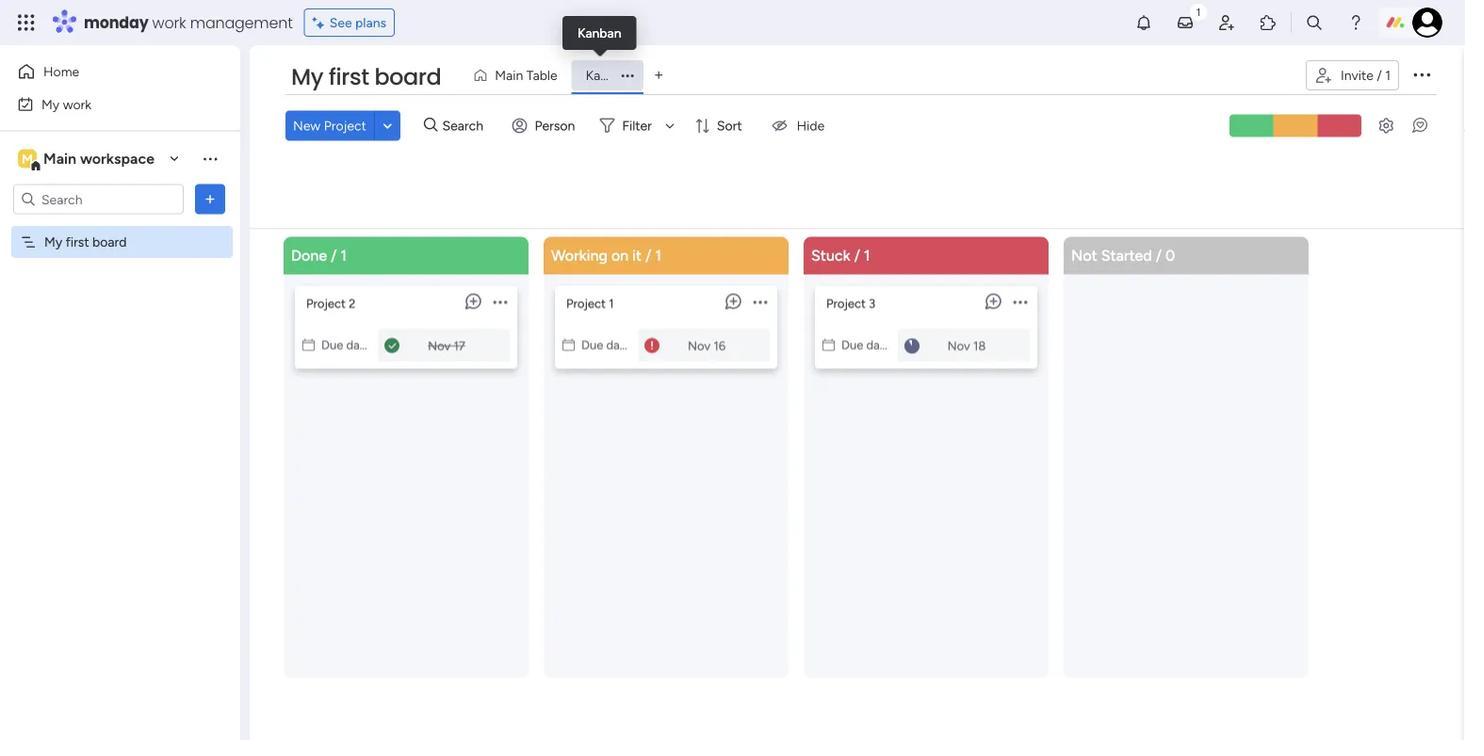 Task type: describe. For each thing, give the bounding box(es) containing it.
invite
[[1341, 67, 1374, 83]]

/ for invite
[[1377, 67, 1382, 83]]

board inside field
[[374, 61, 441, 93]]

my first board list box
[[0, 222, 240, 513]]

v2 overdue deadline image
[[644, 337, 660, 355]]

help image
[[1346, 13, 1365, 32]]

due date for done
[[321, 338, 371, 353]]

project for stuck / 1
[[826, 296, 866, 311]]

18
[[973, 339, 986, 354]]

table
[[526, 67, 557, 83]]

options image inside kanban button
[[614, 70, 641, 81]]

/ left 0 on the top of the page
[[1156, 247, 1162, 265]]

nov 17
[[428, 339, 465, 354]]

arrow down image
[[658, 114, 681, 137]]

filter button
[[592, 110, 681, 141]]

3
[[869, 296, 875, 311]]

not started / 0
[[1071, 247, 1175, 265]]

1 for invite / 1
[[1385, 67, 1391, 83]]

workspace options image
[[201, 149, 220, 168]]

invite / 1 button
[[1306, 60, 1399, 90]]

main workspace
[[43, 150, 155, 168]]

nov 18
[[947, 339, 986, 354]]

nov for working on it / 1
[[688, 339, 711, 354]]

inbox image
[[1176, 13, 1195, 32]]

home button
[[11, 57, 203, 87]]

project 1
[[566, 296, 614, 311]]

Search field
[[438, 112, 494, 139]]

1 image
[[1190, 1, 1207, 22]]

my first board inside my first board list box
[[44, 234, 127, 250]]

1 down working on it / 1
[[609, 296, 614, 311]]

stuck / 1
[[811, 247, 870, 265]]

add view image
[[655, 69, 663, 82]]

v2 calendar view small outline image for stuck
[[823, 338, 835, 353]]

see plans button
[[304, 8, 395, 37]]

board inside list box
[[92, 234, 127, 250]]

first inside field
[[329, 61, 369, 93]]

it
[[632, 247, 642, 265]]

v2 search image
[[424, 115, 438, 136]]

0 vertical spatial kanban
[[578, 25, 621, 41]]

kanban inside kanban button
[[586, 67, 630, 83]]

due for done
[[321, 338, 343, 353]]

nov for stuck / 1
[[947, 339, 970, 354]]

v2 done deadline image
[[384, 337, 399, 355]]

management
[[190, 12, 293, 33]]

apps image
[[1259, 13, 1278, 32]]

hide button
[[759, 110, 836, 141]]

1 for stuck / 1
[[864, 247, 870, 265]]

kanban button
[[572, 60, 644, 90]]

person button
[[505, 110, 586, 141]]

filter
[[622, 118, 652, 134]]

my inside button
[[41, 96, 60, 112]]

/ right it
[[645, 247, 651, 265]]

project inside button
[[324, 118, 366, 134]]

search everything image
[[1305, 13, 1324, 32]]

done
[[291, 247, 327, 265]]

due date for stuck
[[841, 338, 891, 353]]

my inside list box
[[44, 234, 62, 250]]

sort
[[717, 118, 742, 134]]

workspace
[[80, 150, 155, 168]]

date for done
[[346, 338, 371, 353]]

hide
[[797, 118, 825, 134]]

project for done / 1
[[306, 296, 346, 311]]

1 vertical spatial options image
[[201, 190, 220, 209]]



Task type: vqa. For each thing, say whether or not it's contained in the screenshot.
26 at right top
no



Task type: locate. For each thing, give the bounding box(es) containing it.
main inside workspace selection element
[[43, 150, 76, 168]]

nov left the 18 on the right of the page
[[947, 339, 970, 354]]

1 date from the left
[[346, 338, 371, 353]]

1 right invite
[[1385, 67, 1391, 83]]

date for stuck
[[866, 338, 891, 353]]

first up new project button
[[329, 61, 369, 93]]

0 vertical spatial my first board
[[291, 61, 441, 93]]

angle down image
[[383, 118, 392, 133]]

project
[[324, 118, 366, 134], [306, 296, 346, 311], [566, 296, 606, 311], [826, 296, 866, 311]]

due right v2 calendar view small outline image
[[581, 338, 603, 353]]

1 nov from the left
[[428, 339, 451, 354]]

project 3
[[826, 296, 875, 311]]

done / 1
[[291, 247, 347, 265]]

16
[[714, 339, 726, 354]]

due down project 3
[[841, 338, 863, 353]]

1 vertical spatial work
[[63, 96, 91, 112]]

due down project 2
[[321, 338, 343, 353]]

workspace image
[[18, 148, 37, 169]]

3 due date from the left
[[841, 338, 891, 353]]

row group containing done
[[280, 237, 1320, 741]]

0 horizontal spatial board
[[92, 234, 127, 250]]

1 vertical spatial board
[[92, 234, 127, 250]]

project for working on it / 1
[[566, 296, 606, 311]]

sort button
[[687, 110, 753, 141]]

project right new
[[324, 118, 366, 134]]

1 horizontal spatial my first board
[[291, 61, 441, 93]]

monday
[[84, 12, 148, 33]]

2 horizontal spatial date
[[866, 338, 891, 353]]

working on it / 1
[[551, 247, 661, 265]]

3 nov from the left
[[947, 339, 970, 354]]

0 vertical spatial my
[[291, 61, 323, 93]]

/ for done
[[331, 247, 337, 265]]

my down home
[[41, 96, 60, 112]]

main table button
[[466, 60, 572, 90]]

0 vertical spatial options image
[[614, 70, 641, 81]]

1 vertical spatial first
[[66, 234, 89, 250]]

notifications image
[[1134, 13, 1153, 32]]

1 horizontal spatial due date
[[581, 338, 631, 353]]

main right the workspace icon at the top left of page
[[43, 150, 76, 168]]

see
[[329, 15, 352, 31]]

1 horizontal spatial first
[[329, 61, 369, 93]]

v2 calendar view small outline image down project 3
[[823, 338, 835, 353]]

select product image
[[17, 13, 36, 32]]

/ inside button
[[1377, 67, 1382, 83]]

1 v2 calendar view small outline image from the left
[[302, 338, 315, 353]]

my
[[291, 61, 323, 93], [41, 96, 60, 112], [44, 234, 62, 250]]

0 horizontal spatial main
[[43, 150, 76, 168]]

0 vertical spatial board
[[374, 61, 441, 93]]

date down 3
[[866, 338, 891, 353]]

date for working
[[606, 338, 631, 353]]

1 right done
[[340, 247, 347, 265]]

3 due from the left
[[841, 338, 863, 353]]

due
[[321, 338, 343, 353], [581, 338, 603, 353], [841, 338, 863, 353]]

main left table
[[495, 67, 523, 83]]

first inside list box
[[66, 234, 89, 250]]

0 horizontal spatial date
[[346, 338, 371, 353]]

1 horizontal spatial options image
[[614, 70, 641, 81]]

/ right the stuck
[[854, 247, 860, 265]]

started
[[1101, 247, 1152, 265]]

date left v2 overdue deadline icon on the top left
[[606, 338, 631, 353]]

first
[[329, 61, 369, 93], [66, 234, 89, 250]]

My first board field
[[286, 61, 446, 93]]

0 horizontal spatial nov
[[428, 339, 451, 354]]

1 horizontal spatial main
[[495, 67, 523, 83]]

nov left 16
[[688, 339, 711, 354]]

1 vertical spatial my
[[41, 96, 60, 112]]

kanban up kanban button
[[578, 25, 621, 41]]

work for monday
[[152, 12, 186, 33]]

date left v2 done deadline icon
[[346, 338, 371, 353]]

1 right the stuck
[[864, 247, 870, 265]]

1 vertical spatial kanban
[[586, 67, 630, 83]]

due for working
[[581, 338, 603, 353]]

nov 16
[[688, 339, 726, 354]]

1 right it
[[655, 247, 661, 265]]

v2 calendar view small outline image down project 2
[[302, 338, 315, 353]]

nov
[[428, 339, 451, 354], [688, 339, 711, 354], [947, 339, 970, 354]]

working
[[551, 247, 608, 265]]

0 horizontal spatial v2 calendar view small outline image
[[302, 338, 315, 353]]

2 due date from the left
[[581, 338, 631, 353]]

project left 2
[[306, 296, 346, 311]]

work down home
[[63, 96, 91, 112]]

2 horizontal spatial due date
[[841, 338, 891, 353]]

my up new
[[291, 61, 323, 93]]

not
[[1071, 247, 1097, 265]]

my down search in workspace field at the left top of the page
[[44, 234, 62, 250]]

2 horizontal spatial due
[[841, 338, 863, 353]]

first down search in workspace field at the left top of the page
[[66, 234, 89, 250]]

my first board down search in workspace field at the left top of the page
[[44, 234, 127, 250]]

0 horizontal spatial due date
[[321, 338, 371, 353]]

nov for done / 1
[[428, 339, 451, 354]]

option
[[0, 225, 240, 229]]

/
[[1377, 67, 1382, 83], [331, 247, 337, 265], [645, 247, 651, 265], [854, 247, 860, 265], [1156, 247, 1162, 265]]

1 horizontal spatial nov
[[688, 339, 711, 354]]

2 due from the left
[[581, 338, 603, 353]]

new project
[[293, 118, 366, 134]]

0 vertical spatial work
[[152, 12, 186, 33]]

kanban left add view image
[[586, 67, 630, 83]]

options image
[[1410, 63, 1433, 86]]

due date down 2
[[321, 338, 371, 353]]

main for main table
[[495, 67, 523, 83]]

v2 calendar view small outline image for done
[[302, 338, 315, 353]]

17
[[454, 339, 465, 354]]

2 nov from the left
[[688, 339, 711, 354]]

board
[[374, 61, 441, 93], [92, 234, 127, 250]]

1 inside button
[[1385, 67, 1391, 83]]

1 horizontal spatial v2 calendar view small outline image
[[823, 338, 835, 353]]

1 horizontal spatial date
[[606, 338, 631, 353]]

2 date from the left
[[606, 338, 631, 353]]

project 2
[[306, 296, 356, 311]]

due date right v2 calendar view small outline image
[[581, 338, 631, 353]]

my first board inside my first board field
[[291, 61, 441, 93]]

/ right invite
[[1377, 67, 1382, 83]]

1 due date from the left
[[321, 338, 371, 353]]

options image left add view image
[[614, 70, 641, 81]]

0 horizontal spatial my first board
[[44, 234, 127, 250]]

v2 calendar view small outline image
[[302, 338, 315, 353], [823, 338, 835, 353]]

2
[[349, 296, 356, 311]]

main
[[495, 67, 523, 83], [43, 150, 76, 168]]

Search in workspace field
[[40, 188, 157, 210]]

work inside my work button
[[63, 96, 91, 112]]

invite members image
[[1217, 13, 1236, 32]]

0 horizontal spatial first
[[66, 234, 89, 250]]

1 due from the left
[[321, 338, 343, 353]]

v2 calendar view small outline image
[[562, 338, 575, 353]]

kanban
[[578, 25, 621, 41], [586, 67, 630, 83]]

date
[[346, 338, 371, 353], [606, 338, 631, 353], [866, 338, 891, 353]]

work for my
[[63, 96, 91, 112]]

m
[[22, 151, 33, 167]]

row group
[[280, 237, 1320, 741]]

my first board
[[291, 61, 441, 93], [44, 234, 127, 250]]

my work
[[41, 96, 91, 112]]

1 horizontal spatial board
[[374, 61, 441, 93]]

project left 3
[[826, 296, 866, 311]]

0 horizontal spatial due
[[321, 338, 343, 353]]

project up v2 calendar view small outline image
[[566, 296, 606, 311]]

nov left 17
[[428, 339, 451, 354]]

main table
[[495, 67, 557, 83]]

stuck
[[811, 247, 850, 265]]

main inside main table button
[[495, 67, 523, 83]]

0 vertical spatial main
[[495, 67, 523, 83]]

invite / 1
[[1341, 67, 1391, 83]]

board down search in workspace field at the left top of the page
[[92, 234, 127, 250]]

workspace selection element
[[18, 147, 157, 172]]

work
[[152, 12, 186, 33], [63, 96, 91, 112]]

due date down 3
[[841, 338, 891, 353]]

due for stuck
[[841, 338, 863, 353]]

2 v2 calendar view small outline image from the left
[[823, 338, 835, 353]]

my first board up angle down image
[[291, 61, 441, 93]]

0
[[1165, 247, 1175, 265]]

due date
[[321, 338, 371, 353], [581, 338, 631, 353], [841, 338, 891, 353]]

0 horizontal spatial options image
[[201, 190, 220, 209]]

on
[[611, 247, 629, 265]]

1
[[1385, 67, 1391, 83], [340, 247, 347, 265], [655, 247, 661, 265], [864, 247, 870, 265], [609, 296, 614, 311]]

monday work management
[[84, 12, 293, 33]]

2 horizontal spatial nov
[[947, 339, 970, 354]]

0 horizontal spatial work
[[63, 96, 91, 112]]

1 vertical spatial my first board
[[44, 234, 127, 250]]

options image down workspace options icon
[[201, 190, 220, 209]]

john smith image
[[1412, 8, 1442, 38]]

1 horizontal spatial work
[[152, 12, 186, 33]]

/ right done
[[331, 247, 337, 265]]

main for main workspace
[[43, 150, 76, 168]]

options image
[[614, 70, 641, 81], [201, 190, 220, 209]]

3 date from the left
[[866, 338, 891, 353]]

new project button
[[285, 110, 374, 141]]

home
[[43, 64, 79, 80]]

2 vertical spatial my
[[44, 234, 62, 250]]

1 for done / 1
[[340, 247, 347, 265]]

/ for stuck
[[854, 247, 860, 265]]

see plans
[[329, 15, 386, 31]]

plans
[[355, 15, 386, 31]]

my work button
[[11, 89, 203, 119]]

board up angle down image
[[374, 61, 441, 93]]

due date for working
[[581, 338, 631, 353]]

1 vertical spatial main
[[43, 150, 76, 168]]

work right monday
[[152, 12, 186, 33]]

my inside field
[[291, 61, 323, 93]]

1 horizontal spatial due
[[581, 338, 603, 353]]

person
[[535, 118, 575, 134]]

0 vertical spatial first
[[329, 61, 369, 93]]

new
[[293, 118, 321, 134]]



